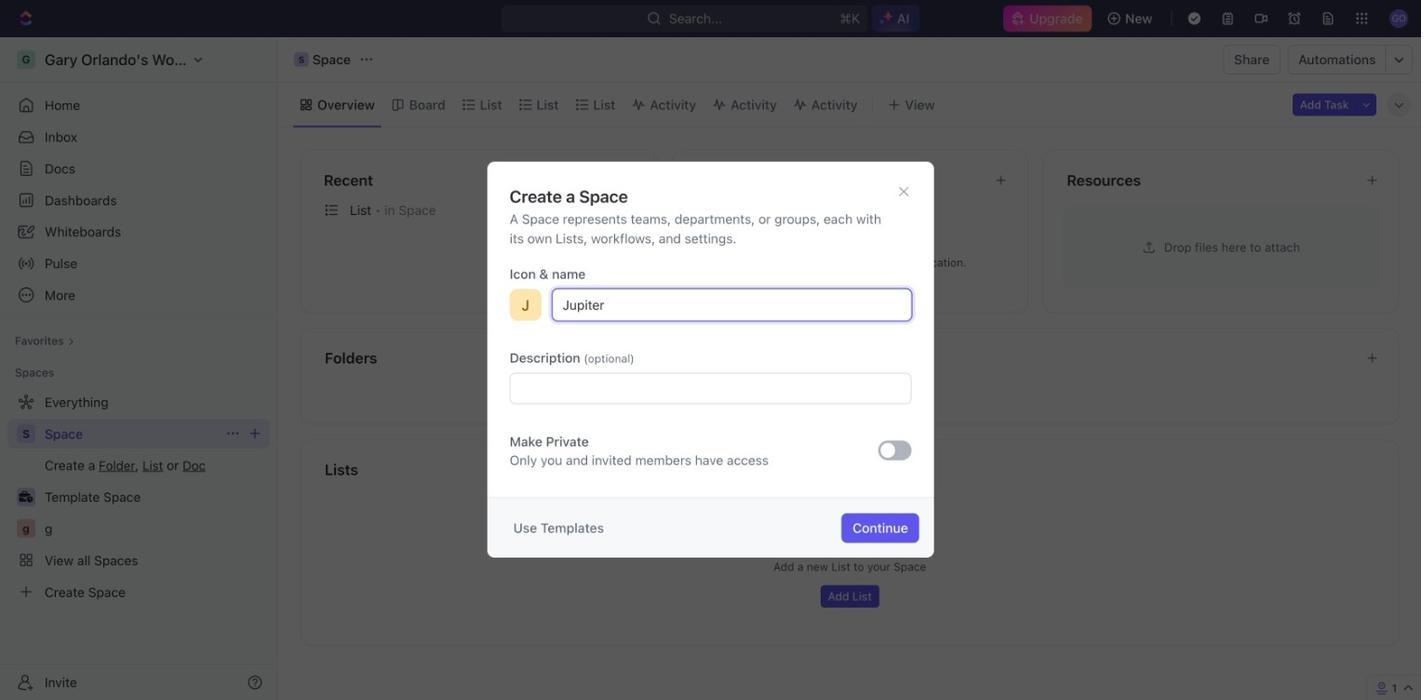 Task type: locate. For each thing, give the bounding box(es) containing it.
1 vertical spatial space, , element
[[17, 424, 35, 443]]

sidebar navigation
[[0, 37, 278, 700]]

tree
[[7, 387, 270, 607]]

0 vertical spatial space, , element
[[294, 52, 309, 67]]

0 horizontal spatial space, , element
[[17, 424, 35, 443]]

space, , element
[[294, 52, 309, 67], [17, 424, 35, 443]]

None field
[[510, 373, 912, 404]]

dialog
[[487, 162, 934, 558]]

space, , element inside tree
[[17, 424, 35, 443]]

no most used docs image
[[813, 192, 887, 267]]

1 horizontal spatial space, , element
[[294, 52, 309, 67]]



Task type: describe. For each thing, give the bounding box(es) containing it.
e.g. Marketing, Engineering, HR field
[[553, 289, 912, 321]]

no lists icon. image
[[813, 485, 887, 559]]

tree inside sidebar navigation
[[7, 387, 270, 607]]



Task type: vqa. For each thing, say whether or not it's contained in the screenshot.
Automations button
no



